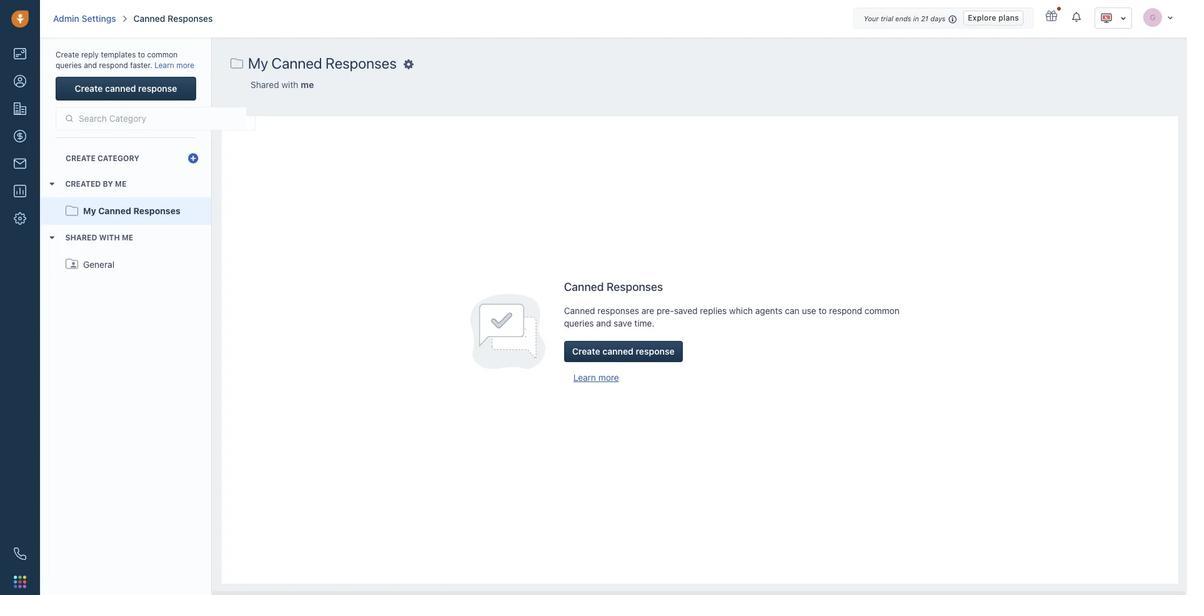 Task type: describe. For each thing, give the bounding box(es) containing it.
to inside create reply templates to common queries and respond faster.
[[138, 50, 145, 59]]

ic_info_icon image
[[949, 14, 958, 24]]

queries inside canned responses are pre-saved replies which agents can use to respond common queries and save time.
[[564, 318, 594, 329]]

create up created
[[66, 154, 96, 163]]

common inside create reply templates to common queries and respond faster.
[[147, 50, 178, 59]]

create category image
[[189, 153, 198, 165]]

0 vertical spatial response
[[138, 83, 177, 94]]

caret right image
[[48, 237, 56, 240]]

caret right image
[[48, 183, 56, 186]]

0 horizontal spatial learn more link
[[155, 61, 194, 70]]

missing translation "unavailable" for locale "en-us" image
[[1101, 12, 1114, 24]]

1 horizontal spatial shared with me
[[251, 80, 314, 90]]

my canned responses link
[[41, 197, 211, 225]]

create down reply
[[75, 83, 103, 94]]

respond inside canned responses are pre-saved replies which agents can use to respond common queries and save time.
[[830, 306, 863, 316]]

0 vertical spatial with
[[282, 80, 299, 90]]

in
[[914, 14, 920, 23]]

shared with me inside dropdown button
[[65, 233, 133, 243]]

more for the right the learn more link
[[599, 373, 619, 383]]

admin settings
[[53, 13, 116, 24]]

phone element
[[8, 542, 33, 567]]

canned down by
[[98, 206, 131, 216]]

and inside create reply templates to common queries and respond faster.
[[84, 61, 97, 70]]

phone image
[[14, 548, 26, 561]]

explore plans button
[[964, 11, 1024, 26]]

and inside canned responses are pre-saved replies which agents can use to respond common queries and save time.
[[597, 318, 612, 329]]

agents
[[756, 306, 783, 316]]

0 vertical spatial me
[[301, 80, 314, 90]]

0 horizontal spatial canned responses
[[134, 13, 213, 24]]

canned inside canned responses are pre-saved replies which agents can use to respond common queries and save time.
[[564, 306, 596, 316]]

explore plans
[[969, 13, 1020, 22]]

1 horizontal spatial learn more link
[[574, 373, 619, 383]]

reply
[[81, 50, 99, 59]]

settings
[[82, 13, 116, 24]]

create reply templates to common queries and respond faster.
[[56, 50, 178, 70]]

0 horizontal spatial create canned response
[[75, 83, 177, 94]]

canned right crs_personal icon
[[272, 54, 322, 72]]

admin settings link
[[53, 13, 116, 25]]

create category
[[66, 154, 139, 163]]

canned responses are pre-saved replies which agents can use to respond common queries and save time.
[[564, 306, 900, 329]]

cog image
[[404, 60, 414, 70]]

1 horizontal spatial create canned response button
[[564, 341, 683, 362]]

1 horizontal spatial canned
[[603, 346, 634, 357]]

days
[[931, 14, 946, 23]]

admin
[[53, 13, 79, 24]]

1 horizontal spatial create canned response
[[573, 346, 675, 357]]

0 horizontal spatial canned
[[105, 83, 136, 94]]

create down responses
[[573, 346, 601, 357]]

1 horizontal spatial response
[[636, 346, 675, 357]]

0 vertical spatial create canned response button
[[56, 77, 196, 101]]

to inside canned responses are pre-saved replies which agents can use to respond common queries and save time.
[[819, 306, 827, 316]]

queries inside create reply templates to common queries and respond faster.
[[56, 61, 82, 70]]

me for shared with me dropdown button
[[122, 233, 133, 243]]



Task type: vqa. For each thing, say whether or not it's contained in the screenshot.
even
no



Task type: locate. For each thing, give the bounding box(es) containing it.
bell regular image
[[1073, 11, 1083, 23]]

1 vertical spatial learn more
[[574, 373, 619, 383]]

0 horizontal spatial queries
[[56, 61, 82, 70]]

my right crs_personal image
[[83, 206, 96, 216]]

2 ic_arrow_down image from the left
[[1121, 14, 1127, 23]]

more down save at bottom right
[[599, 373, 619, 383]]

plans
[[999, 13, 1020, 22]]

response down time.
[[636, 346, 675, 357]]

me
[[301, 80, 314, 90], [115, 180, 127, 189], [122, 233, 133, 243]]

created
[[65, 180, 101, 189]]

0 horizontal spatial respond
[[99, 61, 128, 70]]

learn more link
[[155, 61, 194, 70], [574, 373, 619, 383]]

ic_arrow_down image
[[1168, 13, 1174, 21], [1121, 14, 1127, 23]]

canned down save at bottom right
[[603, 346, 634, 357]]

my for crs_personal image
[[83, 206, 96, 216]]

0 horizontal spatial learn
[[155, 61, 174, 70]]

0 horizontal spatial my canned responses
[[83, 206, 181, 216]]

ends
[[896, 14, 912, 23]]

which
[[730, 306, 753, 316]]

1 vertical spatial learn
[[574, 373, 596, 383]]

canned up responses
[[564, 281, 604, 294]]

respond
[[99, 61, 128, 70], [830, 306, 863, 316]]

1 vertical spatial canned
[[603, 346, 634, 357]]

1 horizontal spatial common
[[865, 306, 900, 316]]

0 horizontal spatial to
[[138, 50, 145, 59]]

response down faster.
[[138, 83, 177, 94]]

ic_search image
[[65, 113, 74, 125]]

0 horizontal spatial create canned response button
[[56, 77, 196, 101]]

more
[[176, 61, 194, 70], [599, 373, 619, 383]]

explore
[[969, 13, 997, 22]]

created by me button
[[41, 172, 211, 197]]

shared
[[251, 80, 279, 90], [65, 233, 97, 243]]

canned
[[134, 13, 165, 24], [272, 54, 322, 72], [98, 206, 131, 216], [564, 281, 604, 294], [564, 306, 596, 316]]

create canned response
[[75, 83, 177, 94], [573, 346, 675, 357]]

0 vertical spatial shared
[[251, 80, 279, 90]]

create canned response down save at bottom right
[[573, 346, 675, 357]]

0 vertical spatial common
[[147, 50, 178, 59]]

canned
[[105, 83, 136, 94], [603, 346, 634, 357]]

1 vertical spatial shared
[[65, 233, 97, 243]]

responses
[[168, 13, 213, 24], [326, 54, 397, 72], [133, 206, 181, 216], [607, 281, 663, 294]]

crs_shared image
[[66, 256, 78, 274]]

0 vertical spatial learn
[[155, 61, 174, 70]]

0 horizontal spatial learn more
[[155, 61, 194, 70]]

1 vertical spatial my canned responses
[[83, 206, 181, 216]]

1 vertical spatial with
[[99, 233, 120, 243]]

1 horizontal spatial to
[[819, 306, 827, 316]]

me inside dropdown button
[[122, 233, 133, 243]]

are
[[642, 306, 655, 316]]

create canned response down faster.
[[75, 83, 177, 94]]

my canned responses for crs_personal icon
[[248, 54, 397, 72]]

faster.
[[130, 61, 152, 70]]

my right crs_personal icon
[[248, 54, 268, 72]]

learn more link down save at bottom right
[[574, 373, 619, 383]]

my for crs_personal icon
[[248, 54, 268, 72]]

freshworks switcher image
[[14, 576, 26, 589]]

0 vertical spatial canned responses
[[134, 13, 213, 24]]

responses
[[598, 306, 640, 316]]

0 vertical spatial respond
[[99, 61, 128, 70]]

create
[[56, 50, 79, 59], [75, 83, 103, 94], [66, 154, 96, 163], [573, 346, 601, 357]]

1 horizontal spatial canned responses
[[564, 281, 663, 294]]

learn
[[155, 61, 174, 70], [574, 373, 596, 383]]

create canned response button down save at bottom right
[[564, 341, 683, 362]]

1 vertical spatial more
[[599, 373, 619, 383]]

replies
[[701, 306, 727, 316]]

create canned response button
[[56, 77, 196, 101], [564, 341, 683, 362]]

my canned responses for crs_personal image
[[83, 206, 181, 216]]

use
[[802, 306, 817, 316]]

1 horizontal spatial shared
[[251, 80, 279, 90]]

with
[[282, 80, 299, 90], [99, 233, 120, 243]]

my canned responses
[[248, 54, 397, 72], [83, 206, 181, 216]]

0 vertical spatial learn more link
[[155, 61, 194, 70]]

learn more for the right the learn more link
[[574, 373, 619, 383]]

more for left the learn more link
[[176, 61, 194, 70]]

1 horizontal spatial more
[[599, 373, 619, 383]]

and
[[84, 61, 97, 70], [597, 318, 612, 329]]

crs_personal image
[[66, 202, 78, 220]]

canned left responses
[[564, 306, 596, 316]]

Search Category text field
[[74, 108, 246, 130]]

more right faster.
[[176, 61, 194, 70]]

0 horizontal spatial more
[[176, 61, 194, 70]]

canned responses up responses
[[564, 281, 663, 294]]

0 horizontal spatial common
[[147, 50, 178, 59]]

time.
[[635, 318, 655, 329]]

1 horizontal spatial learn
[[574, 373, 596, 383]]

0 vertical spatial queries
[[56, 61, 82, 70]]

1 vertical spatial canned responses
[[564, 281, 663, 294]]

queries left save at bottom right
[[564, 318, 594, 329]]

1 vertical spatial response
[[636, 346, 675, 357]]

by
[[103, 180, 113, 189]]

canned up faster.
[[134, 13, 165, 24]]

1 horizontal spatial respond
[[830, 306, 863, 316]]

respond down "templates"
[[99, 61, 128, 70]]

0 horizontal spatial with
[[99, 233, 120, 243]]

21
[[922, 14, 929, 23]]

0 vertical spatial create canned response
[[75, 83, 177, 94]]

0 horizontal spatial my
[[83, 206, 96, 216]]

1 horizontal spatial learn more
[[574, 373, 619, 383]]

1 horizontal spatial ic_arrow_down image
[[1168, 13, 1174, 21]]

0 vertical spatial and
[[84, 61, 97, 70]]

learn more down save at bottom right
[[574, 373, 619, 383]]

1 vertical spatial create canned response
[[573, 346, 675, 357]]

category
[[98, 154, 139, 163]]

0 horizontal spatial shared
[[65, 233, 97, 243]]

0 horizontal spatial and
[[84, 61, 97, 70]]

general link
[[41, 251, 211, 279]]

me for created by me dropdown button
[[115, 180, 127, 189]]

and left save at bottom right
[[597, 318, 612, 329]]

shared with me
[[251, 80, 314, 90], [65, 233, 133, 243]]

learn for the right the learn more link
[[574, 373, 596, 383]]

pre-
[[657, 306, 674, 316]]

0 vertical spatial shared with me
[[251, 80, 314, 90]]

saved
[[674, 306, 698, 316]]

to up faster.
[[138, 50, 145, 59]]

1 ic_arrow_down image from the left
[[1168, 13, 1174, 21]]

1 vertical spatial queries
[[564, 318, 594, 329]]

1 vertical spatial shared with me
[[65, 233, 133, 243]]

0 horizontal spatial response
[[138, 83, 177, 94]]

1 vertical spatial create canned response button
[[564, 341, 683, 362]]

0 horizontal spatial shared with me
[[65, 233, 133, 243]]

1 horizontal spatial with
[[282, 80, 299, 90]]

general
[[83, 259, 115, 270]]

0 vertical spatial my canned responses
[[248, 54, 397, 72]]

1 horizontal spatial queries
[[564, 318, 594, 329]]

response
[[138, 83, 177, 94], [636, 346, 675, 357]]

can
[[786, 306, 800, 316]]

common
[[147, 50, 178, 59], [865, 306, 900, 316]]

1 horizontal spatial my
[[248, 54, 268, 72]]

my
[[248, 54, 268, 72], [83, 206, 96, 216]]

crs_personal image
[[231, 54, 243, 72]]

0 vertical spatial canned
[[105, 83, 136, 94]]

with inside dropdown button
[[99, 233, 120, 243]]

learn more link right faster.
[[155, 61, 194, 70]]

shared inside shared with me dropdown button
[[65, 233, 97, 243]]

1 vertical spatial common
[[865, 306, 900, 316]]

your
[[864, 14, 879, 23]]

respond inside create reply templates to common queries and respond faster.
[[99, 61, 128, 70]]

learn for left the learn more link
[[155, 61, 174, 70]]

templates
[[101, 50, 136, 59]]

create left reply
[[56, 50, 79, 59]]

0 vertical spatial more
[[176, 61, 194, 70]]

1 horizontal spatial my canned responses
[[248, 54, 397, 72]]

to
[[138, 50, 145, 59], [819, 306, 827, 316]]

1 vertical spatial respond
[[830, 306, 863, 316]]

canned down create reply templates to common queries and respond faster.
[[105, 83, 136, 94]]

1 vertical spatial to
[[819, 306, 827, 316]]

0 vertical spatial to
[[138, 50, 145, 59]]

and down reply
[[84, 61, 97, 70]]

canned responses
[[134, 13, 213, 24], [564, 281, 663, 294]]

1 vertical spatial and
[[597, 318, 612, 329]]

1 vertical spatial me
[[115, 180, 127, 189]]

shared with me button
[[41, 225, 211, 251]]

respond right use
[[830, 306, 863, 316]]

queries down reply
[[56, 61, 82, 70]]

create inside create reply templates to common queries and respond faster.
[[56, 50, 79, 59]]

save
[[614, 318, 632, 329]]

created by me
[[65, 180, 127, 189]]

learn more
[[155, 61, 194, 70], [574, 373, 619, 383]]

to right use
[[819, 306, 827, 316]]

learn more for left the learn more link
[[155, 61, 194, 70]]

1 vertical spatial learn more link
[[574, 373, 619, 383]]

queries
[[56, 61, 82, 70], [564, 318, 594, 329]]

me inside dropdown button
[[115, 180, 127, 189]]

0 vertical spatial my
[[248, 54, 268, 72]]

your trial ends in 21 days
[[864, 14, 946, 23]]

create canned response button down faster.
[[56, 77, 196, 101]]

2 vertical spatial me
[[122, 233, 133, 243]]

1 horizontal spatial and
[[597, 318, 612, 329]]

0 vertical spatial learn more
[[155, 61, 194, 70]]

trial
[[881, 14, 894, 23]]

canned responses up faster.
[[134, 13, 213, 24]]

1 vertical spatial my
[[83, 206, 96, 216]]

learn more right faster.
[[155, 61, 194, 70]]

common inside canned responses are pre-saved replies which agents can use to respond common queries and save time.
[[865, 306, 900, 316]]

0 horizontal spatial ic_arrow_down image
[[1121, 14, 1127, 23]]



